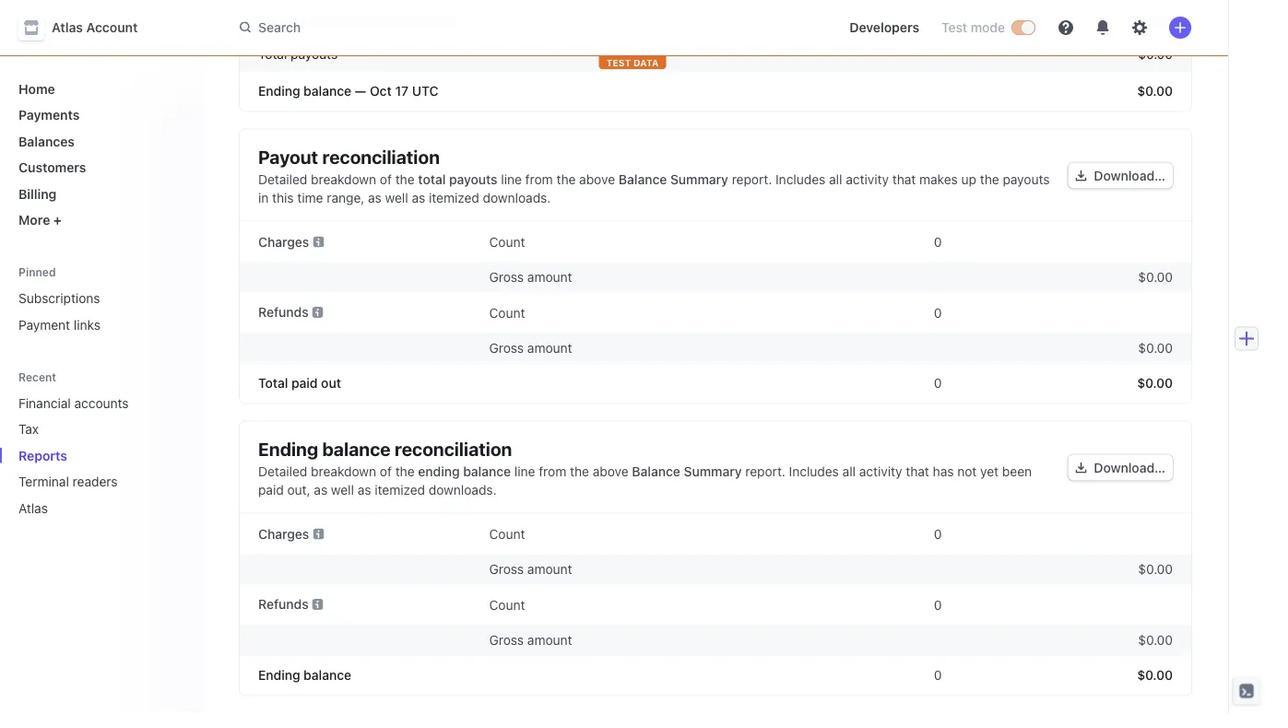 Task type: describe. For each thing, give the bounding box(es) containing it.
oct
[[370, 83, 392, 99]]

financial
[[18, 396, 71, 411]]

activity for payout reconciliation
[[846, 172, 889, 187]]

subscriptions link
[[11, 284, 188, 314]]

4 row from the top
[[240, 222, 1192, 263]]

total paid out
[[258, 376, 341, 391]]

settings image
[[1133, 20, 1147, 35]]

1 $0.00 cell from the top
[[951, 270, 1173, 285]]

2 amount from the top
[[527, 341, 572, 356]]

all for ending balance reconciliation
[[843, 464, 856, 480]]

svg image for payout reconciliation
[[1076, 171, 1087, 182]]

3 0 cell from the top
[[720, 522, 942, 548]]

17
[[395, 83, 409, 99]]

report. includes all activity that has not yet been paid out, as well as itemized downloads.
[[258, 464, 1032, 498]]

row containing ending balance
[[240, 656, 1192, 696]]

change
[[333, 13, 377, 29]]

total
[[418, 172, 446, 187]]

tax
[[18, 422, 39, 437]]

from for payout reconciliation
[[525, 172, 553, 187]]

as right range,
[[368, 190, 382, 206]]

atlas link
[[11, 493, 162, 523]]

summary for ending balance reconciliation
[[684, 464, 742, 480]]

detailed for payout reconciliation
[[258, 172, 307, 187]]

as down total
[[412, 190, 425, 206]]

this
[[272, 190, 294, 206]]

7 row from the top
[[240, 333, 1192, 363]]

download… button for ending balance reconciliation
[[1068, 456, 1173, 481]]

pinned navigation links element
[[11, 265, 188, 340]]

all for payout reconciliation
[[829, 172, 842, 187]]

search
[[258, 20, 301, 35]]

the inside report. includes all activity that makes up the payouts in this time range, as well as itemized downloads.
[[980, 172, 999, 187]]

net
[[258, 13, 279, 29]]

detailed breakdown of the total payouts line from the above balance summary
[[258, 172, 729, 187]]

cell for charges
[[258, 563, 480, 578]]

Search text field
[[229, 11, 749, 45]]

includes for ending balance reconciliation
[[789, 464, 839, 480]]

balance for reconciliation
[[322, 439, 391, 461]]

activity for ending balance reconciliation
[[859, 464, 903, 480]]

that for ending balance reconciliation
[[906, 464, 930, 480]]

payout reconciliation
[[258, 147, 440, 168]]

1 0 from the top
[[934, 235, 942, 250]]

downloads. inside report. includes all activity that makes up the payouts in this time range, as well as itemized downloads.
[[483, 190, 551, 206]]

financial accounts
[[18, 396, 129, 411]]

ending balance reconciliation
[[258, 439, 512, 461]]

svg image for ending balance reconciliation
[[1076, 463, 1087, 474]]

1 vertical spatial reconciliation
[[395, 439, 512, 461]]

reports link
[[11, 441, 162, 471]]

+
[[53, 213, 62, 228]]

2 gross amount from the top
[[489, 341, 572, 356]]

developers
[[850, 20, 920, 35]]

of for balance
[[380, 464, 392, 480]]

test data
[[607, 57, 659, 68]]

download… button for payout reconciliation
[[1068, 163, 1173, 189]]

6 0 from the top
[[934, 668, 942, 683]]

payments link
[[11, 100, 188, 130]]

help image
[[1059, 20, 1074, 35]]

ending for ending balance — oct 17 utc
[[258, 83, 300, 99]]

4 amount from the top
[[527, 633, 572, 648]]

total for total payouts
[[258, 47, 287, 62]]

balance for change
[[283, 13, 330, 29]]

—
[[355, 83, 366, 99]]

detailed for ending balance reconciliation
[[258, 464, 307, 480]]

payment links link
[[11, 310, 188, 340]]

pinned element
[[11, 284, 188, 340]]

row containing total payouts
[[240, 38, 1192, 71]]

that for payout reconciliation
[[893, 172, 916, 187]]

1 gross from the top
[[489, 270, 524, 285]]

ending balance
[[258, 668, 351, 683]]

been
[[1002, 464, 1032, 480]]

4 gross from the top
[[489, 633, 524, 648]]

account
[[86, 20, 138, 35]]

row containing total paid out
[[240, 363, 1192, 404]]

home
[[18, 81, 55, 96]]

ending for ending balance
[[258, 668, 300, 683]]

in
[[258, 190, 269, 206]]

reports
[[18, 448, 67, 463]]

total payouts
[[258, 47, 338, 62]]

count for 2nd 0 cell from the bottom of the page
[[489, 527, 525, 543]]

includes for payout reconciliation
[[776, 172, 826, 187]]

readers
[[73, 475, 118, 490]]

above for ending balance reconciliation
[[593, 464, 629, 480]]

itemized inside report. includes all activity that has not yet been paid out, as well as itemized downloads.
[[375, 483, 425, 498]]

refunds for payout
[[258, 305, 309, 320]]

pinned
[[18, 266, 56, 279]]

from inside row
[[380, 13, 408, 29]]

payment links
[[18, 317, 100, 332]]

paid inside row
[[291, 376, 318, 391]]

well inside report. includes all activity that has not yet been paid out, as well as itemized downloads.
[[331, 483, 354, 498]]

count for 2nd 0 cell from the top
[[489, 306, 525, 321]]

out,
[[287, 483, 310, 498]]

charges for ending
[[258, 527, 309, 542]]

customers
[[18, 160, 86, 175]]

more
[[18, 213, 50, 228]]

row containing net balance change from activity
[[240, 5, 1192, 38]]

payout
[[258, 147, 318, 168]]

terminal
[[18, 475, 69, 490]]

download… button inside row
[[1068, 300, 1173, 326]]

terminal readers link
[[11, 467, 162, 497]]

has
[[933, 464, 954, 480]]

ending balance — oct 17 utc
[[258, 83, 439, 99]]



Task type: vqa. For each thing, say whether or not it's contained in the screenshot.
4th notification from the top
no



Task type: locate. For each thing, give the bounding box(es) containing it.
3 ending from the top
[[258, 668, 300, 683]]

1 grid from the top
[[240, 0, 1192, 112]]

yet
[[981, 464, 999, 480]]

paid left out
[[291, 376, 318, 391]]

1 total from the top
[[258, 47, 287, 62]]

report. for payout reconciliation
[[732, 172, 772, 187]]

2 vertical spatial from
[[539, 464, 567, 480]]

payouts inside report. includes all activity that makes up the payouts in this time range, as well as itemized downloads.
[[1003, 172, 1050, 187]]

0 vertical spatial from
[[380, 13, 408, 29]]

itemized down ending
[[375, 483, 425, 498]]

1 vertical spatial itemized
[[375, 483, 425, 498]]

payments
[[18, 107, 80, 123]]

activity
[[412, 13, 455, 29], [846, 172, 889, 187], [859, 464, 903, 480]]

1 vertical spatial all
[[843, 464, 856, 480]]

developers link
[[842, 13, 927, 42]]

reconciliation up ending
[[395, 439, 512, 461]]

out
[[321, 376, 341, 391]]

0 vertical spatial itemized
[[429, 190, 479, 206]]

that inside report. includes all activity that has not yet been paid out, as well as itemized downloads.
[[906, 464, 930, 480]]

that left makes
[[893, 172, 916, 187]]

0 vertical spatial reconciliation
[[322, 147, 440, 168]]

balance
[[283, 13, 330, 29], [304, 83, 351, 99], [322, 439, 391, 461], [463, 464, 511, 480], [304, 668, 351, 683]]

the
[[395, 172, 415, 187], [557, 172, 576, 187], [980, 172, 999, 187], [395, 464, 415, 480], [570, 464, 589, 480]]

0 vertical spatial ending
[[258, 83, 300, 99]]

1 vertical spatial download…
[[1094, 305, 1166, 320]]

atlas for atlas
[[18, 501, 48, 516]]

download…
[[1094, 168, 1166, 184], [1094, 305, 1166, 320], [1094, 461, 1166, 476]]

0 vertical spatial that
[[893, 172, 916, 187]]

well right out,
[[331, 483, 354, 498]]

charges down out,
[[258, 527, 309, 542]]

1 breakdown from the top
[[311, 172, 376, 187]]

mode
[[971, 20, 1005, 35]]

2 refunds from the top
[[258, 598, 309, 613]]

2 vertical spatial download…
[[1094, 461, 1166, 476]]

3 grid from the top
[[240, 515, 1192, 696]]

that
[[893, 172, 916, 187], [906, 464, 930, 480]]

from for ending balance reconciliation
[[539, 464, 567, 480]]

time
[[297, 190, 323, 206]]

0 horizontal spatial payouts
[[291, 47, 338, 62]]

10 row from the top
[[240, 555, 1192, 585]]

that left has
[[906, 464, 930, 480]]

0 horizontal spatial paid
[[258, 483, 284, 498]]

atlas down the terminal
[[18, 501, 48, 516]]

gross
[[489, 270, 524, 285], [489, 341, 524, 356], [489, 563, 524, 578], [489, 633, 524, 648]]

1 vertical spatial report.
[[745, 464, 786, 480]]

report. includes all activity that makes up the payouts in this time range, as well as itemized downloads.
[[258, 172, 1050, 206]]

1 vertical spatial summary
[[684, 464, 742, 480]]

1 vertical spatial detailed
[[258, 464, 307, 480]]

3 download… from the top
[[1094, 461, 1166, 476]]

0 vertical spatial breakdown
[[311, 172, 376, 187]]

1 cell from the top
[[258, 341, 480, 356]]

links
[[74, 317, 100, 332]]

accounts
[[74, 396, 129, 411]]

detailed breakdown of the ending balance line from the above balance summary
[[258, 464, 742, 480]]

recent
[[18, 371, 56, 383]]

0 vertical spatial total
[[258, 47, 287, 62]]

0 vertical spatial balance
[[619, 172, 667, 187]]

terminal readers
[[18, 475, 118, 490]]

ending
[[258, 83, 300, 99], [258, 439, 318, 461], [258, 668, 300, 683]]

2 detailed from the top
[[258, 464, 307, 480]]

total left out
[[258, 376, 288, 391]]

3 row from the top
[[240, 71, 1192, 112]]

breakdown down ending balance reconciliation
[[311, 464, 376, 480]]

above for payout reconciliation
[[579, 172, 615, 187]]

atlas
[[52, 20, 83, 35], [18, 501, 48, 516]]

1 vertical spatial refunds
[[258, 598, 309, 613]]

data
[[634, 57, 659, 68]]

makes
[[920, 172, 958, 187]]

1 horizontal spatial itemized
[[429, 190, 479, 206]]

0 vertical spatial svg image
[[1076, 171, 1087, 182]]

1 vertical spatial line
[[515, 464, 535, 480]]

0 horizontal spatial well
[[331, 483, 354, 498]]

activity inside report. includes all activity that has not yet been paid out, as well as itemized downloads.
[[859, 464, 903, 480]]

downloads.
[[483, 190, 551, 206], [429, 483, 497, 498]]

balances
[[18, 134, 75, 149]]

of
[[380, 172, 392, 187], [380, 464, 392, 480]]

downloads. inside report. includes all activity that has not yet been paid out, as well as itemized downloads.
[[429, 483, 497, 498]]

line for ending balance reconciliation
[[515, 464, 535, 480]]

0 vertical spatial all
[[829, 172, 842, 187]]

reconciliation up range,
[[322, 147, 440, 168]]

1 vertical spatial paid
[[258, 483, 284, 498]]

includes inside report. includes all activity that has not yet been paid out, as well as itemized downloads.
[[789, 464, 839, 480]]

activity left makes
[[846, 172, 889, 187]]

all
[[829, 172, 842, 187], [843, 464, 856, 480]]

includes
[[776, 172, 826, 187], [789, 464, 839, 480]]

2 0 from the top
[[934, 306, 942, 321]]

total down search
[[258, 47, 287, 62]]

0
[[934, 235, 942, 250], [934, 306, 942, 321], [934, 376, 942, 391], [934, 527, 942, 543], [934, 598, 942, 613], [934, 668, 942, 683]]

5 row from the top
[[240, 263, 1192, 293]]

3 gross amount from the top
[[489, 563, 572, 578]]

test
[[942, 20, 968, 35]]

includes inside report. includes all activity that makes up the payouts in this time range, as well as itemized downloads.
[[776, 172, 826, 187]]

1 refunds from the top
[[258, 305, 309, 320]]

1 download… from the top
[[1094, 168, 1166, 184]]

atlas account button
[[18, 15, 156, 41]]

1 charges from the top
[[258, 235, 309, 250]]

1 ending from the top
[[258, 83, 300, 99]]

0 vertical spatial detailed
[[258, 172, 307, 187]]

svg image
[[1076, 171, 1087, 182], [1076, 463, 1087, 474]]

line for payout reconciliation
[[501, 172, 522, 187]]

atlas inside "atlas account" button
[[52, 20, 83, 35]]

download… for payout reconciliation
[[1094, 168, 1166, 184]]

0 vertical spatial summary
[[670, 172, 729, 187]]

financial accounts link
[[11, 388, 162, 418]]

amount
[[527, 270, 572, 285], [527, 341, 572, 356], [527, 563, 572, 578], [527, 633, 572, 648]]

5 0 from the top
[[934, 598, 942, 613]]

all inside report. includes all activity that has not yet been paid out, as well as itemized downloads.
[[843, 464, 856, 480]]

utc
[[412, 83, 439, 99]]

that inside report. includes all activity that makes up the payouts in this time range, as well as itemized downloads.
[[893, 172, 916, 187]]

1 0 cell from the top
[[720, 230, 942, 255]]

1 of from the top
[[380, 172, 392, 187]]

1 horizontal spatial atlas
[[52, 20, 83, 35]]

activity inside report. includes all activity that makes up the payouts in this time range, as well as itemized downloads.
[[846, 172, 889, 187]]

not
[[958, 464, 977, 480]]

0 vertical spatial paid
[[291, 376, 318, 391]]

activity left has
[[859, 464, 903, 480]]

gross amount
[[489, 270, 572, 285], [489, 341, 572, 356], [489, 563, 572, 578], [489, 633, 572, 648]]

3 amount from the top
[[527, 563, 572, 578]]

3 $0.00 cell from the top
[[951, 563, 1173, 578]]

3 download… button from the top
[[1068, 456, 1173, 481]]

1 count from the top
[[489, 235, 525, 250]]

grid
[[240, 0, 1192, 112], [240, 222, 1192, 404], [240, 515, 1192, 696]]

line right total
[[501, 172, 522, 187]]

0 vertical spatial line
[[501, 172, 522, 187]]

0 vertical spatial activity
[[412, 13, 455, 29]]

1 vertical spatial of
[[380, 464, 392, 480]]

report. for ending balance reconciliation
[[745, 464, 786, 480]]

2 vertical spatial ending
[[258, 668, 300, 683]]

2 vertical spatial grid
[[240, 515, 1192, 696]]

0 vertical spatial atlas
[[52, 20, 83, 35]]

0 vertical spatial includes
[[776, 172, 826, 187]]

refunds up total paid out
[[258, 305, 309, 320]]

1 detailed from the top
[[258, 172, 307, 187]]

payouts right total
[[449, 172, 498, 187]]

2 row from the top
[[240, 38, 1192, 71]]

downloads. down ending
[[429, 483, 497, 498]]

balance
[[619, 172, 667, 187], [632, 464, 681, 480]]

4 0 cell from the top
[[720, 593, 942, 618]]

test mode
[[942, 20, 1005, 35]]

2 cell from the top
[[258, 563, 480, 578]]

atlas inside atlas link
[[18, 501, 48, 516]]

ending
[[418, 464, 460, 480]]

balance for —
[[304, 83, 351, 99]]

as
[[368, 190, 382, 206], [412, 190, 425, 206], [314, 483, 328, 498], [358, 483, 371, 498]]

of for reconciliation
[[380, 172, 392, 187]]

paid
[[291, 376, 318, 391], [258, 483, 284, 498]]

line
[[501, 172, 522, 187], [515, 464, 535, 480]]

2 horizontal spatial payouts
[[1003, 172, 1050, 187]]

payouts
[[291, 47, 338, 62], [449, 172, 498, 187], [1003, 172, 1050, 187]]

1 row from the top
[[240, 5, 1192, 38]]

balances link
[[11, 126, 188, 156]]

refunds up ending balance
[[258, 598, 309, 613]]

2 of from the top
[[380, 464, 392, 480]]

$0.00
[[1139, 13, 1173, 29], [1139, 47, 1173, 62], [1137, 83, 1173, 99], [1139, 270, 1173, 285], [1139, 341, 1173, 356], [1137, 376, 1173, 391], [1139, 563, 1173, 578], [1139, 633, 1173, 648], [1137, 668, 1173, 683]]

of down ending balance reconciliation
[[380, 464, 392, 480]]

1 svg image from the top
[[1076, 171, 1087, 182]]

breakdown for balance
[[311, 464, 376, 480]]

core navigation links element
[[11, 74, 188, 235]]

1 download… button from the top
[[1068, 163, 1173, 189]]

2 total from the top
[[258, 376, 288, 391]]

breakdown for reconciliation
[[311, 172, 376, 187]]

count for first 0 cell from the bottom of the page
[[489, 598, 525, 613]]

billing
[[18, 186, 57, 202]]

test
[[607, 57, 631, 68]]

1 horizontal spatial well
[[385, 190, 408, 206]]

0 vertical spatial charges
[[258, 235, 309, 250]]

recent navigation links element
[[0, 369, 203, 523]]

2 charges from the top
[[258, 527, 309, 542]]

2 breakdown from the top
[[311, 464, 376, 480]]

1 horizontal spatial payouts
[[449, 172, 498, 187]]

3 gross from the top
[[489, 563, 524, 578]]

1 vertical spatial from
[[525, 172, 553, 187]]

count for fourth 0 cell from the bottom of the page
[[489, 235, 525, 250]]

balance for payout reconciliation
[[619, 172, 667, 187]]

0 horizontal spatial itemized
[[375, 483, 425, 498]]

above
[[579, 172, 615, 187], [593, 464, 629, 480]]

2 grid from the top
[[240, 222, 1192, 404]]

home link
[[11, 74, 188, 104]]

cell
[[258, 341, 480, 356], [258, 563, 480, 578]]

row
[[240, 5, 1192, 38], [240, 38, 1192, 71], [240, 71, 1192, 112], [240, 222, 1192, 263], [240, 263, 1192, 293], [240, 293, 1192, 333], [240, 333, 1192, 363], [240, 363, 1192, 404], [240, 515, 1192, 555], [240, 555, 1192, 585], [240, 585, 1192, 626], [240, 626, 1192, 656], [240, 656, 1192, 696]]

all inside report. includes all activity that makes up the payouts in this time range, as well as itemized downloads.
[[829, 172, 842, 187]]

1 horizontal spatial paid
[[291, 376, 318, 391]]

0 vertical spatial download…
[[1094, 168, 1166, 184]]

charges down this
[[258, 235, 309, 250]]

0 vertical spatial grid
[[240, 0, 1192, 112]]

as right out,
[[314, 483, 328, 498]]

1 vertical spatial above
[[593, 464, 629, 480]]

activity up utc
[[412, 13, 455, 29]]

4 count from the top
[[489, 598, 525, 613]]

up
[[962, 172, 977, 187]]

Search search field
[[229, 11, 749, 45]]

total for total paid out
[[258, 376, 288, 391]]

of down 'payout reconciliation'
[[380, 172, 392, 187]]

0 vertical spatial report.
[[732, 172, 772, 187]]

paid left out,
[[258, 483, 284, 498]]

refunds for ending
[[258, 598, 309, 613]]

2 gross from the top
[[489, 341, 524, 356]]

download… for ending balance reconciliation
[[1094, 461, 1166, 476]]

1 vertical spatial total
[[258, 376, 288, 391]]

2 svg image from the top
[[1076, 463, 1087, 474]]

customers link
[[11, 153, 188, 183]]

0 vertical spatial cell
[[258, 341, 480, 356]]

well right range,
[[385, 190, 408, 206]]

net balance change from activity
[[258, 13, 455, 29]]

1 vertical spatial svg image
[[1076, 463, 1087, 474]]

itemized down total
[[429, 190, 479, 206]]

2 count from the top
[[489, 306, 525, 321]]

0 vertical spatial above
[[579, 172, 615, 187]]

grid for ending balance reconciliation
[[240, 515, 1192, 696]]

report. inside report. includes all activity that has not yet been paid out, as well as itemized downloads.
[[745, 464, 786, 480]]

$0.00 cell
[[951, 270, 1173, 285], [951, 341, 1173, 356], [951, 563, 1173, 578], [951, 633, 1173, 648]]

0 vertical spatial download… button
[[1068, 163, 1173, 189]]

atlas account
[[52, 20, 138, 35]]

more +
[[18, 213, 62, 228]]

balance for ending balance reconciliation
[[632, 464, 681, 480]]

ending for ending balance reconciliation
[[258, 439, 318, 461]]

1 vertical spatial ending
[[258, 439, 318, 461]]

grid containing net balance change from activity
[[240, 0, 1192, 112]]

as down ending balance reconciliation
[[358, 483, 371, 498]]

detailed up this
[[258, 172, 307, 187]]

report. inside report. includes all activity that makes up the payouts in this time range, as well as itemized downloads.
[[732, 172, 772, 187]]

summary
[[670, 172, 729, 187], [684, 464, 742, 480]]

well inside report. includes all activity that makes up the payouts in this time range, as well as itemized downloads.
[[385, 190, 408, 206]]

summary for payout reconciliation
[[670, 172, 729, 187]]

itemized inside report. includes all activity that makes up the payouts in this time range, as well as itemized downloads.
[[429, 190, 479, 206]]

2 ending from the top
[[258, 439, 318, 461]]

line right ending
[[515, 464, 535, 480]]

2 download… button from the top
[[1068, 300, 1173, 326]]

11 row from the top
[[240, 585, 1192, 626]]

payouts right up on the top right of page
[[1003, 172, 1050, 187]]

1 vertical spatial that
[[906, 464, 930, 480]]

row containing ending balance —
[[240, 71, 1192, 112]]

1 vertical spatial charges
[[258, 527, 309, 542]]

12 row from the top
[[240, 626, 1192, 656]]

1 vertical spatial grid
[[240, 222, 1192, 404]]

atlas left account
[[52, 20, 83, 35]]

2 vertical spatial activity
[[859, 464, 903, 480]]

1 vertical spatial cell
[[258, 563, 480, 578]]

recent element
[[0, 388, 203, 523]]

payouts down search
[[291, 47, 338, 62]]

from
[[380, 13, 408, 29], [525, 172, 553, 187], [539, 464, 567, 480]]

charges for payout
[[258, 235, 309, 250]]

0 vertical spatial refunds
[[258, 305, 309, 320]]

1 vertical spatial activity
[[846, 172, 889, 187]]

0 horizontal spatial atlas
[[18, 501, 48, 516]]

subscriptions
[[18, 291, 100, 306]]

1 vertical spatial downloads.
[[429, 483, 497, 498]]

8 row from the top
[[240, 363, 1192, 404]]

detailed up out,
[[258, 464, 307, 480]]

detailed
[[258, 172, 307, 187], [258, 464, 307, 480]]

3 count from the top
[[489, 527, 525, 543]]

0 vertical spatial downloads.
[[483, 190, 551, 206]]

1 vertical spatial balance
[[632, 464, 681, 480]]

4 gross amount from the top
[[489, 633, 572, 648]]

atlas for atlas account
[[52, 20, 83, 35]]

range,
[[327, 190, 365, 206]]

refunds
[[258, 305, 309, 320], [258, 598, 309, 613]]

breakdown
[[311, 172, 376, 187], [311, 464, 376, 480]]

total
[[258, 47, 287, 62], [258, 376, 288, 391]]

well
[[385, 190, 408, 206], [331, 483, 354, 498]]

13 row from the top
[[240, 656, 1192, 696]]

2 vertical spatial download… button
[[1068, 456, 1173, 481]]

9 row from the top
[[240, 515, 1192, 555]]

grid for payout reconciliation
[[240, 222, 1192, 404]]

downloads. down the detailed breakdown of the total payouts line from the above balance summary
[[483, 190, 551, 206]]

1 vertical spatial well
[[331, 483, 354, 498]]

cell for refunds
[[258, 341, 480, 356]]

0 vertical spatial of
[[380, 172, 392, 187]]

2 0 cell from the top
[[720, 300, 942, 326]]

charges
[[258, 235, 309, 250], [258, 527, 309, 542]]

billing link
[[11, 179, 188, 209]]

4 0 from the top
[[934, 527, 942, 543]]

1 vertical spatial breakdown
[[311, 464, 376, 480]]

paid inside report. includes all activity that has not yet been paid out, as well as itemized downloads.
[[258, 483, 284, 498]]

0 vertical spatial well
[[385, 190, 408, 206]]

2 download… from the top
[[1094, 305, 1166, 320]]

6 row from the top
[[240, 293, 1192, 333]]

2 $0.00 cell from the top
[[951, 341, 1173, 356]]

1 amount from the top
[[527, 270, 572, 285]]

1 vertical spatial download… button
[[1068, 300, 1173, 326]]

1 vertical spatial includes
[[789, 464, 839, 480]]

4 $0.00 cell from the top
[[951, 633, 1173, 648]]

breakdown up range,
[[311, 172, 376, 187]]

tax link
[[11, 415, 162, 445]]

1 vertical spatial atlas
[[18, 501, 48, 516]]

payment
[[18, 317, 70, 332]]

0 cell
[[720, 230, 942, 255], [720, 300, 942, 326], [720, 522, 942, 548], [720, 593, 942, 618]]

3 0 from the top
[[934, 376, 942, 391]]

1 gross amount from the top
[[489, 270, 572, 285]]



